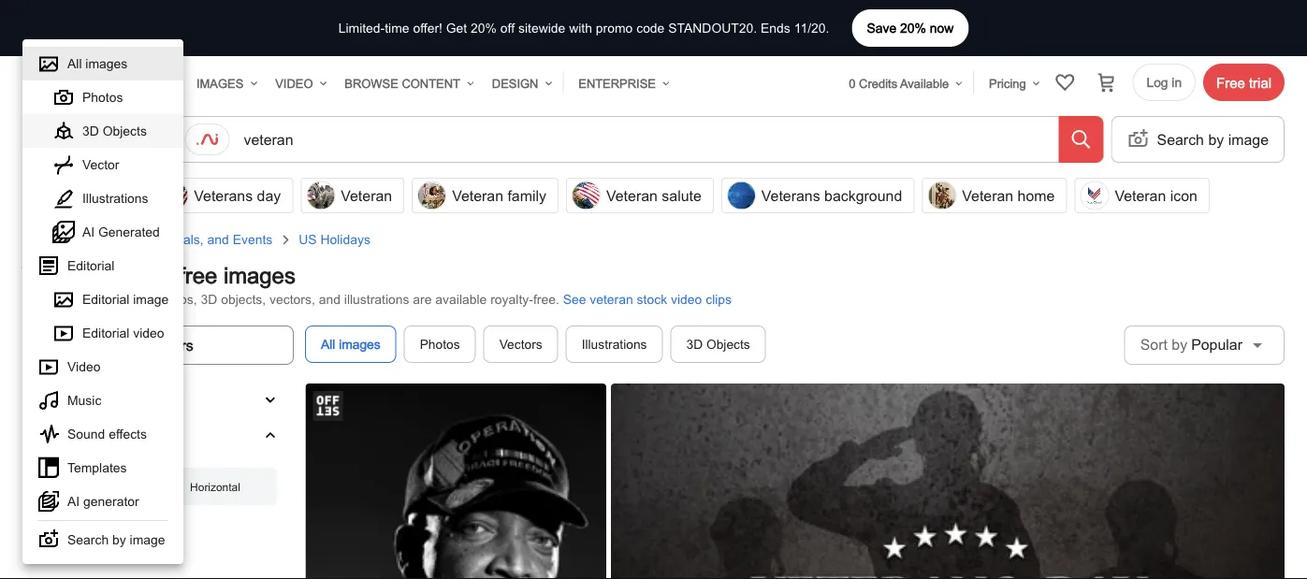 Task type: vqa. For each thing, say whether or not it's contained in the screenshot.
Video link
yes



Task type: locate. For each thing, give the bounding box(es) containing it.
0 vertical spatial search by image
[[1157, 131, 1269, 148]]

3d down free
[[201, 292, 217, 307]]

images up objects,
[[224, 262, 296, 288]]

1 vertical spatial video
[[133, 326, 164, 341]]

all images option
[[22, 47, 184, 80]]

photos,
[[154, 292, 197, 307]]

1 horizontal spatial video
[[671, 292, 702, 307]]

photos inside photos link
[[420, 336, 460, 351]]

1 veterans from the left
[[194, 187, 253, 204]]

images up the shutterstock image
[[85, 56, 127, 71]]

0 horizontal spatial objects
[[103, 124, 147, 138]]

all images down the illustrations
[[321, 336, 381, 351]]

stock
[[120, 292, 151, 307], [637, 292, 667, 307]]

editorial down editorial image option on the left of page
[[82, 326, 129, 341]]

veterans inside button
[[194, 187, 253, 204]]

3d down 'see veteran stock video clips' link
[[686, 336, 703, 351]]

2 horizontal spatial by
[[1208, 131, 1224, 148]]

1 vertical spatial objects
[[706, 336, 750, 351]]

veteran right veteran salute image
[[606, 187, 658, 204]]

1 horizontal spatial images
[[196, 76, 244, 90]]

0 vertical spatial all images
[[67, 56, 127, 71]]

all images inside option
[[67, 56, 127, 71]]

1 vertical spatial editorial
[[82, 292, 129, 307]]

generator
[[83, 494, 139, 509]]

0 vertical spatial by
[[1208, 131, 1224, 148]]

all left orientations at the bottom left
[[48, 480, 60, 493]]

1 horizontal spatial by
[[1172, 336, 1188, 353]]

3d
[[82, 124, 99, 138], [201, 292, 217, 307], [686, 336, 703, 351]]

1 horizontal spatial and
[[319, 292, 341, 307]]

images inside "veteran royalty-free images 315,509 veteran stock photos, 3d objects, vectors, and illustrations are available royalty-free. see veteran stock video clips"
[[224, 262, 296, 288]]

images up vector
[[88, 131, 136, 148]]

and left events
[[207, 232, 229, 247]]

all orientations button
[[22, 467, 146, 505]]

free.
[[533, 292, 559, 307]]

0 horizontal spatial 20%
[[471, 21, 497, 36]]

browse
[[345, 76, 398, 90]]

editorial video option
[[22, 316, 184, 350]]

time
[[385, 21, 409, 36]]

1 horizontal spatial stock
[[637, 292, 667, 307]]

images up ai powered search icon
[[196, 76, 244, 90]]

editorial image option
[[22, 283, 184, 316]]

objects down photos option
[[103, 124, 147, 138]]

1 horizontal spatial 3d
[[201, 292, 217, 307]]

stock up illustrations link
[[637, 292, 667, 307]]

offer!
[[413, 21, 443, 36]]

veteran salute link
[[562, 178, 718, 213]]

by inside button
[[1208, 131, 1224, 148]]

pricing link
[[982, 65, 1043, 102]]

search up icon
[[1157, 131, 1204, 148]]

shutterstock image
[[22, 71, 174, 94]]

ai generated
[[82, 225, 160, 240]]

royalty-
[[106, 262, 179, 288], [491, 292, 533, 307]]

veteran up 315,509
[[22, 262, 99, 288]]

veterans right veterans background icon
[[761, 187, 820, 204]]

images link up ai powered search icon
[[189, 65, 260, 102]]

search by image down free
[[1157, 131, 1269, 148]]

1 vertical spatial 3d
[[201, 292, 217, 307]]

search by image for the search by image option
[[67, 532, 165, 547]]

3d objects
[[82, 124, 147, 138], [686, 336, 750, 351]]

offset by shutterstock image
[[313, 391, 343, 421], [313, 391, 343, 421]]

0 horizontal spatial by
[[112, 532, 126, 547]]

0 vertical spatial illustrations
[[82, 191, 148, 206]]

0 vertical spatial video
[[671, 292, 702, 307]]

browse content
[[345, 76, 460, 90]]

photos down the "all images" option
[[82, 90, 123, 105]]

veteran for icon
[[1115, 187, 1166, 204]]

video inside "veteran royalty-free images 315,509 veteran stock photos, 3d objects, vectors, and illustrations are available royalty-free. see veteran stock video clips"
[[671, 292, 702, 307]]

festivals,
[[149, 232, 204, 247]]

search by image option
[[22, 523, 184, 557]]

search by image inside button
[[1157, 131, 1269, 148]]

ai generator option
[[22, 485, 184, 518]]

image down generator
[[130, 532, 165, 547]]

2 20% from the left
[[471, 21, 497, 36]]

3d objects down photos option
[[82, 124, 147, 138]]

veterans for veterans day
[[194, 187, 253, 204]]

all images up the shutterstock image
[[67, 56, 127, 71]]

by
[[1208, 131, 1224, 148], [1172, 336, 1188, 353], [112, 532, 126, 547]]

vector
[[82, 157, 119, 172]]

orientation button
[[23, 417, 293, 452]]

veteran icon button
[[1075, 178, 1210, 213]]

2 veterans from the left
[[761, 187, 820, 204]]

veteran salute image
[[572, 181, 601, 210]]

0 horizontal spatial search
[[67, 532, 109, 547]]

and
[[207, 232, 229, 247], [319, 292, 341, 307]]

0 horizontal spatial images link
[[22, 232, 65, 247]]

1 horizontal spatial veteran
[[590, 292, 633, 307]]

1 horizontal spatial search
[[1157, 131, 1204, 148]]

image for search by image button
[[1228, 131, 1269, 148]]

image
[[1228, 131, 1269, 148], [133, 292, 169, 307], [130, 532, 165, 547]]

cart image
[[1095, 71, 1118, 94]]

ai for ai generated
[[82, 225, 95, 240]]

video
[[275, 76, 313, 90], [67, 359, 100, 374]]

veteran image
[[306, 181, 335, 210]]

editorial down editorial option
[[82, 292, 129, 307]]

2 vertical spatial image
[[130, 532, 165, 547]]

by for search by image button
[[1208, 131, 1224, 148]]

free
[[1217, 74, 1245, 90]]

0 vertical spatial search
[[1157, 131, 1204, 148]]

1 horizontal spatial photos
[[420, 336, 460, 351]]

image down free trial button
[[1228, 131, 1269, 148]]

2 stock from the left
[[637, 292, 667, 307]]

search inside button
[[1157, 131, 1204, 148]]

in
[[1172, 75, 1182, 90]]

music
[[67, 393, 101, 408]]

veterans for veterans background
[[761, 187, 820, 204]]

stock up the editorial video
[[120, 292, 151, 307]]

save 20% now link
[[852, 9, 969, 47]]

sound effects option
[[22, 417, 184, 451]]

0 vertical spatial and
[[207, 232, 229, 247]]

0 horizontal spatial video
[[67, 359, 100, 374]]

search image
[[1070, 128, 1092, 151]]

veteran down editorial option
[[73, 292, 117, 307]]

1 veteran from the left
[[73, 292, 117, 307]]

1 horizontal spatial 3d objects
[[686, 336, 750, 351]]

1 horizontal spatial royalty-
[[491, 292, 533, 307]]

video inside option
[[67, 359, 100, 374]]

ai down illustrations option
[[82, 225, 95, 240]]

veteran icon link
[[1071, 178, 1214, 213]]

photos inside photos option
[[82, 90, 123, 105]]

2 vertical spatial 3d
[[686, 336, 703, 351]]

editorial down ai generated option
[[67, 258, 114, 273]]

veteran left icon
[[1115, 187, 1166, 204]]

all up the shutterstock image
[[67, 56, 82, 71]]

veteran right veteran home icon at the top
[[962, 187, 1014, 204]]

0 horizontal spatial illustrations
[[82, 191, 148, 206]]

1 horizontal spatial ai
[[82, 225, 95, 240]]

1 vertical spatial ai
[[67, 494, 80, 509]]

offset
[[37, 391, 72, 406]]

all inside option
[[67, 56, 82, 71]]

0 horizontal spatial search by image
[[67, 532, 165, 547]]

all images
[[67, 56, 127, 71], [67, 131, 136, 148], [321, 336, 381, 351]]

silhouettes of soldiers saluting with veterans day honoring all who served inscription on rusty iron background. american holiday typography poster. banner, flyer, sticker, greeting card, postcard. stock photo image
[[611, 384, 1288, 579]]

search by image inside option
[[67, 532, 165, 547]]

1 vertical spatial illustrations
[[582, 336, 647, 351]]

1 vertical spatial and
[[319, 292, 341, 307]]

1 horizontal spatial illustrations
[[582, 336, 647, 351]]

by right sort at the bottom right of the page
[[1172, 336, 1188, 353]]

20%
[[900, 20, 926, 35], [471, 21, 497, 36]]

all
[[67, 56, 82, 71], [67, 131, 84, 148], [321, 336, 335, 351], [48, 480, 60, 493]]

0 vertical spatial objects
[[103, 124, 147, 138]]

0 horizontal spatial veterans
[[194, 187, 253, 204]]

0 vertical spatial 3d
[[82, 124, 99, 138]]

veteran for home
[[962, 187, 1014, 204]]

offset by shutterstock image for a veteran poses for a portrait. stock photo
[[313, 391, 343, 421]]

search by image button
[[1111, 117, 1285, 162]]

ai powered search image
[[196, 128, 218, 151]]

now
[[930, 20, 954, 35]]

royalty- up vectors
[[491, 292, 533, 307]]

by inside option
[[112, 532, 126, 547]]

0 horizontal spatial and
[[207, 232, 229, 247]]

0 vertical spatial image
[[1228, 131, 1269, 148]]

0 vertical spatial 3d objects
[[82, 124, 147, 138]]

illustrations inside option
[[82, 191, 148, 206]]

image up the editorial video
[[133, 292, 169, 307]]

20% left off
[[471, 21, 497, 36]]

veteran inside 'button'
[[606, 187, 658, 204]]

ai
[[82, 225, 95, 240], [67, 494, 80, 509]]

veteran for royalty-
[[22, 262, 99, 288]]

20% left now
[[900, 20, 926, 35]]

veteran right see
[[590, 292, 633, 307]]

objects down "clips"
[[706, 336, 750, 351]]

veteran icon image
[[1080, 181, 1109, 210]]

vectors,
[[270, 292, 315, 307]]

video up offset images
[[67, 359, 100, 374]]

2 veteran from the left
[[590, 292, 633, 307]]

all up vector
[[67, 131, 84, 148]]

and inside "veteran royalty-free images 315,509 veteran stock photos, 3d objects, vectors, and illustrations are available royalty-free. see veteran stock video clips"
[[319, 292, 341, 307]]

orientations
[[63, 480, 121, 493]]

ai down all orientations
[[67, 494, 80, 509]]

video left "clips"
[[671, 292, 702, 307]]

0 horizontal spatial ai
[[67, 494, 80, 509]]

1 20% from the left
[[900, 20, 926, 35]]

family
[[508, 187, 546, 204]]

images
[[196, 76, 244, 90], [22, 232, 65, 247]]

list box
[[22, 39, 184, 564]]

1 vertical spatial image
[[133, 292, 169, 307]]

0 vertical spatial ai
[[82, 225, 95, 240]]

video down the editorial image
[[133, 326, 164, 341]]

images link
[[189, 65, 260, 102], [22, 232, 65, 247]]

all images up vector
[[67, 131, 136, 148]]

veteran inside "veteran royalty-free images 315,509 veteran stock photos, 3d objects, vectors, and illustrations are available royalty-free. see veteran stock video clips"
[[22, 262, 99, 288]]

0 vertical spatial photos
[[82, 90, 123, 105]]

1 vertical spatial search
[[67, 532, 109, 547]]

save 20% now
[[867, 20, 954, 35]]

illustrations up ai generated
[[82, 191, 148, 206]]

photos down are on the left of the page
[[420, 336, 460, 351]]

video
[[671, 292, 702, 307], [133, 326, 164, 341]]

veteran right veteran family icon
[[452, 187, 503, 204]]

images inside option
[[85, 56, 127, 71]]

1 vertical spatial photos
[[420, 336, 460, 351]]

1 horizontal spatial veterans
[[761, 187, 820, 204]]

vectors link
[[483, 326, 558, 363]]

0 vertical spatial editorial
[[67, 258, 114, 273]]

editorial for editorial image
[[82, 292, 129, 307]]

all down "veteran royalty-free images 315,509 veteran stock photos, 3d objects, vectors, and illustrations are available royalty-free. see veteran stock video clips"
[[321, 336, 335, 351]]

0 horizontal spatial stock
[[120, 292, 151, 307]]

editorial for editorial video
[[82, 326, 129, 341]]

option
[[37, 520, 169, 521]]

background
[[824, 187, 902, 204]]

veterans inside button
[[761, 187, 820, 204]]

and right vectors,
[[319, 292, 341, 307]]

promo
[[596, 21, 633, 36]]

veterans background button
[[721, 178, 914, 213]]

all inside button
[[48, 480, 60, 493]]

0 horizontal spatial veteran
[[73, 292, 117, 307]]

all images inside popup button
[[67, 131, 136, 148]]

1 horizontal spatial objects
[[706, 336, 750, 351]]

illustrations
[[82, 191, 148, 206], [582, 336, 647, 351]]

2 vertical spatial editorial
[[82, 326, 129, 341]]

off
[[500, 21, 515, 36]]

illustrations option
[[22, 182, 184, 215]]

3d objects inside option
[[82, 124, 147, 138]]

images link down related
[[22, 232, 65, 247]]

1 horizontal spatial video
[[275, 76, 313, 90]]

1 horizontal spatial images link
[[189, 65, 260, 102]]

3d objects down "clips"
[[686, 336, 750, 351]]

by right vertical
[[112, 532, 126, 547]]

browse content link
[[337, 65, 477, 102]]

0 horizontal spatial photos
[[82, 90, 123, 105]]

content
[[402, 76, 460, 90]]

holidays,
[[91, 232, 145, 247]]

royalty- up the editorial image
[[106, 262, 179, 288]]

0 vertical spatial royalty-
[[106, 262, 179, 288]]

images down video option
[[76, 391, 118, 406]]

2 vertical spatial by
[[112, 532, 126, 547]]

images down related
[[22, 232, 65, 247]]

by down free
[[1208, 131, 1224, 148]]

illustrations link
[[566, 326, 663, 363]]

search by image down generator
[[67, 532, 165, 547]]

illustrations down 'see veteran stock video clips' link
[[582, 336, 647, 351]]

search inside option
[[67, 532, 109, 547]]

1 vertical spatial by
[[1172, 336, 1188, 353]]

sound effects
[[67, 427, 147, 442]]

search down ai generator option
[[67, 532, 109, 547]]

0 horizontal spatial 3d
[[82, 124, 99, 138]]

image inside button
[[1228, 131, 1269, 148]]

limited-time offer! get 20% off sitewide with promo code standout20. ends 11/20.
[[338, 21, 829, 36]]

0 horizontal spatial video
[[133, 326, 164, 341]]

1 vertical spatial all images
[[67, 131, 136, 148]]

asset a veteran poses for a portrait. image
[[306, 384, 608, 579]]

1 vertical spatial images
[[22, 232, 65, 247]]

3d up vector
[[82, 124, 99, 138]]

editorial video
[[82, 326, 164, 341]]

0 vertical spatial images link
[[189, 65, 260, 102]]

1 horizontal spatial search by image
[[1157, 131, 1269, 148]]

1 horizontal spatial 20%
[[900, 20, 926, 35]]

veterans background image
[[727, 181, 756, 210]]

search
[[1157, 131, 1204, 148], [67, 532, 109, 547]]

limited-
[[338, 21, 385, 36]]

veterans left day on the top left
[[194, 187, 253, 204]]

salute
[[662, 187, 702, 204]]

collections image
[[1054, 71, 1077, 94]]

1 vertical spatial search by image
[[67, 532, 165, 547]]

1 vertical spatial video
[[67, 359, 100, 374]]

0 horizontal spatial 3d objects
[[82, 124, 147, 138]]

3d objects option
[[22, 114, 184, 148]]

video left browse
[[275, 76, 313, 90]]



Task type: describe. For each thing, give the bounding box(es) containing it.
315,509
[[22, 292, 70, 307]]

1 stock from the left
[[120, 292, 151, 307]]

veterans day link
[[150, 178, 297, 213]]

all images button
[[22, 117, 181, 162]]

video link
[[268, 65, 330, 102]]

with
[[569, 21, 592, 36]]

available
[[900, 76, 949, 90]]

photos option
[[22, 80, 184, 114]]

us
[[299, 232, 317, 247]]

free trial
[[1217, 74, 1272, 90]]

images down the illustrations
[[339, 336, 381, 351]]

clips
[[706, 292, 732, 307]]

images inside popup button
[[88, 131, 136, 148]]

all images link
[[305, 326, 396, 363]]

get
[[446, 21, 467, 36]]

free trial button
[[1203, 64, 1285, 101]]

1 vertical spatial royalty-
[[491, 292, 533, 307]]

editorial for editorial
[[67, 258, 114, 273]]

all images for the "all images" option
[[67, 56, 127, 71]]

video inside editorial video option
[[133, 326, 164, 341]]

images inside button
[[76, 391, 118, 406]]

holidays, festivals, and events
[[91, 232, 273, 247]]

editorial option
[[22, 249, 184, 283]]

veteran home
[[962, 187, 1055, 204]]

all inside popup button
[[67, 131, 84, 148]]

veterans background
[[761, 187, 902, 204]]

veteran for family
[[452, 187, 503, 204]]

veteran right veteran image
[[341, 187, 392, 204]]

veteran family link
[[408, 178, 562, 213]]

search by image for search by image button
[[1157, 131, 1269, 148]]

3d inside option
[[82, 124, 99, 138]]

objects inside option
[[103, 124, 147, 138]]

image for the search by image option
[[130, 532, 165, 547]]

3d inside "veteran royalty-free images 315,509 veteran stock photos, 3d objects, vectors, and illustrations are available royalty-free. see veteran stock video clips"
[[201, 292, 217, 307]]

veterans day
[[194, 187, 281, 204]]

veterans day button
[[154, 178, 293, 213]]

0 horizontal spatial images
[[22, 232, 65, 247]]

0 credits available
[[849, 76, 949, 90]]

sound
[[67, 427, 105, 442]]

2 vertical spatial all images
[[321, 336, 381, 351]]

veteran home image
[[928, 181, 957, 210]]

veteran family image
[[417, 181, 446, 210]]

veteran link
[[297, 178, 408, 213]]

are
[[413, 292, 432, 307]]

log in
[[1147, 75, 1182, 90]]

vertical button
[[22, 516, 146, 553]]

horizontal button
[[153, 467, 277, 505]]

veteran home button
[[922, 178, 1067, 213]]

standout20.
[[668, 21, 757, 36]]

veteran salute
[[606, 187, 702, 204]]

enterprise
[[578, 76, 656, 90]]

0 credits available link
[[842, 65, 966, 102]]

3d objects link
[[670, 326, 766, 363]]

code
[[636, 21, 665, 36]]

design link
[[484, 65, 555, 102]]

sitewide
[[518, 21, 565, 36]]

0 horizontal spatial royalty-
[[106, 262, 179, 288]]

veterans day image
[[159, 181, 188, 210]]

templates option
[[22, 451, 184, 485]]

save
[[867, 20, 897, 35]]

1 vertical spatial images link
[[22, 232, 65, 247]]

11/20.
[[794, 21, 829, 36]]

video option
[[22, 350, 184, 384]]

0 vertical spatial video
[[275, 76, 313, 90]]

veteran family
[[452, 187, 546, 204]]

search for the search by image option
[[67, 532, 109, 547]]

sort
[[1140, 336, 1168, 353]]

all images for "all images" popup button
[[67, 131, 136, 148]]

music option
[[22, 384, 184, 417]]

log in link
[[1133, 64, 1196, 101]]

credits
[[859, 76, 897, 90]]

enterprise link
[[571, 65, 673, 102]]

vector option
[[22, 148, 184, 182]]

0 vertical spatial images
[[196, 76, 244, 90]]

pricing
[[989, 76, 1026, 90]]

design
[[492, 76, 538, 90]]

available
[[435, 292, 487, 307]]

orientation
[[37, 427, 101, 442]]

vectors
[[499, 336, 542, 351]]

sort by
[[1140, 336, 1188, 353]]

events
[[233, 232, 273, 247]]

veterans background link
[[718, 178, 918, 213]]

ends
[[761, 21, 790, 36]]

veteran royalty-free images 315,509 veteran stock photos, 3d objects, vectors, and illustrations are available royalty-free. see veteran stock video clips
[[22, 262, 732, 307]]

objects,
[[221, 292, 266, 307]]

filters
[[153, 336, 193, 354]]

log
[[1147, 75, 1168, 90]]

related searches:
[[22, 187, 143, 204]]

illustrations
[[344, 292, 409, 307]]

0
[[849, 76, 856, 90]]

holidays, festivals, and events link
[[91, 232, 273, 247]]

see veteran stock video clips link
[[563, 292, 732, 307]]

a veteran poses for a portrait. stock photo image
[[306, 384, 608, 579]]

all orientations
[[48, 480, 121, 493]]

ai generator
[[67, 494, 139, 509]]

vertical
[[66, 528, 103, 541]]

asset silhouettes of soldiers saluting with veterans day honoring all who served inscription on rusty iron background. american holiday typography poster. banner, flyer, sticker, greeting card, postcard. image
[[611, 384, 1288, 579]]

trial
[[1249, 74, 1272, 90]]

2 horizontal spatial 3d
[[686, 336, 703, 351]]

by for the search by image option
[[112, 532, 126, 547]]

veteran family button
[[412, 178, 559, 213]]

offset images button
[[23, 381, 293, 417]]

filters button
[[22, 326, 294, 365]]

offset images
[[37, 391, 118, 406]]

templates
[[67, 460, 127, 475]]

icon
[[1170, 187, 1198, 204]]

veteran for salute
[[606, 187, 658, 204]]

list box containing all images
[[22, 39, 184, 564]]

searches:
[[78, 187, 143, 204]]

home
[[1018, 187, 1055, 204]]

see
[[563, 292, 586, 307]]

1 vertical spatial 3d objects
[[686, 336, 750, 351]]

offset by shutterstock image for asset silhouettes of soldiers saluting with veterans day honoring all who served inscription on rusty iron background. american holiday typography poster. banner, flyer, sticker, greeting card, postcard. image
[[313, 391, 343, 421]]

veteran button
[[301, 178, 404, 213]]

editorial image
[[82, 292, 169, 307]]

ai generated option
[[22, 215, 184, 249]]

free
[[179, 262, 217, 288]]

us holidays link
[[299, 232, 370, 247]]

ai for ai generator
[[67, 494, 80, 509]]

generated
[[98, 225, 160, 240]]

search for search by image button
[[1157, 131, 1204, 148]]

photos link
[[404, 326, 476, 363]]

effects
[[109, 427, 147, 442]]



